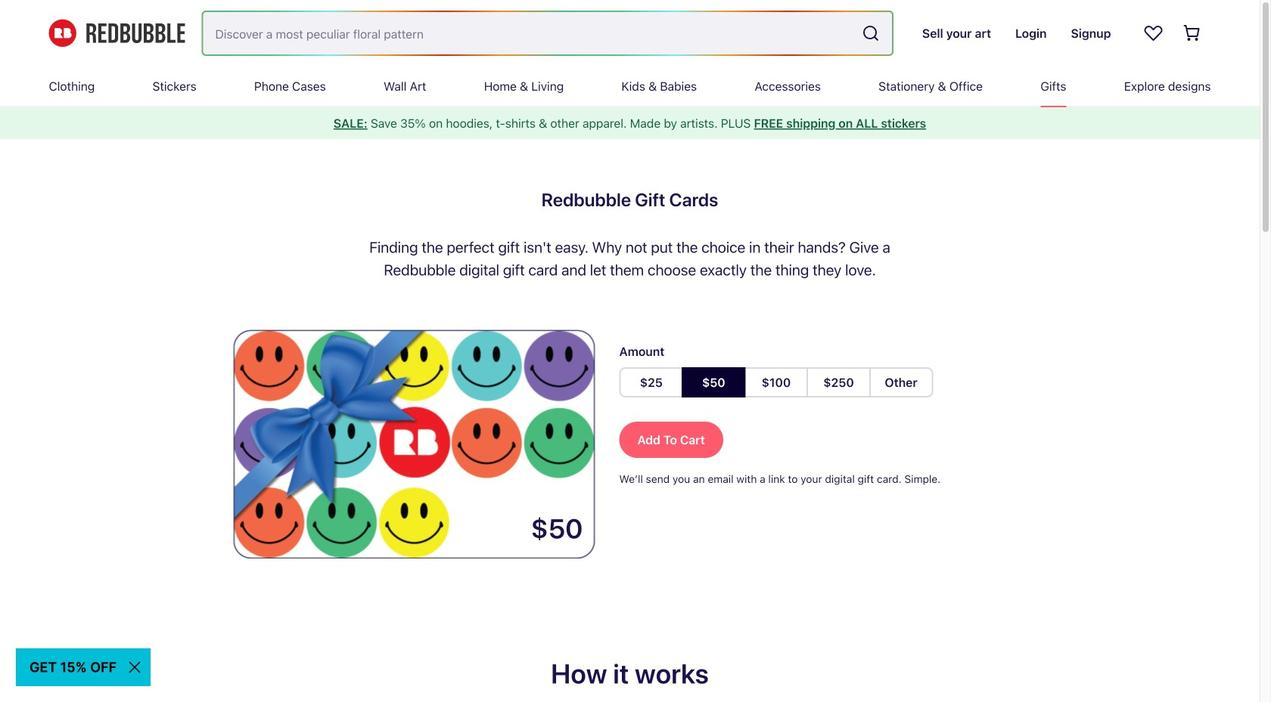 Task type: locate. For each thing, give the bounding box(es) containing it.
2 menu item from the left
[[152, 67, 196, 106]]

10 menu item from the left
[[1124, 67, 1211, 106]]

None field
[[203, 12, 892, 54]]

None radio
[[619, 368, 683, 398], [807, 368, 871, 398], [869, 368, 933, 398], [619, 368, 683, 398], [807, 368, 871, 398], [869, 368, 933, 398]]

8 menu item from the left
[[879, 67, 983, 106]]

menu item
[[49, 67, 95, 106], [152, 67, 196, 106], [254, 67, 326, 106], [384, 67, 426, 106], [484, 67, 564, 106], [622, 67, 697, 106], [755, 67, 821, 106], [879, 67, 983, 106], [1041, 67, 1066, 106], [1124, 67, 1211, 106]]

menu bar
[[49, 67, 1211, 106]]

3 menu item from the left
[[254, 67, 326, 106]]

None radio
[[682, 368, 746, 398], [744, 368, 808, 398], [682, 368, 746, 398], [744, 368, 808, 398]]

1 menu item from the left
[[49, 67, 95, 106]]



Task type: vqa. For each thing, say whether or not it's contained in the screenshot.
menu item
yes



Task type: describe. For each thing, give the bounding box(es) containing it.
5 menu item from the left
[[484, 67, 564, 106]]

gift card image
[[232, 330, 595, 559]]

Search term search field
[[203, 12, 856, 54]]

4 menu item from the left
[[384, 67, 426, 106]]

$50, [object object] element
[[682, 368, 746, 398]]

9 menu item from the left
[[1041, 67, 1066, 106]]

7 menu item from the left
[[755, 67, 821, 106]]

6 menu item from the left
[[622, 67, 697, 106]]

[object object] option group
[[619, 368, 933, 398]]



